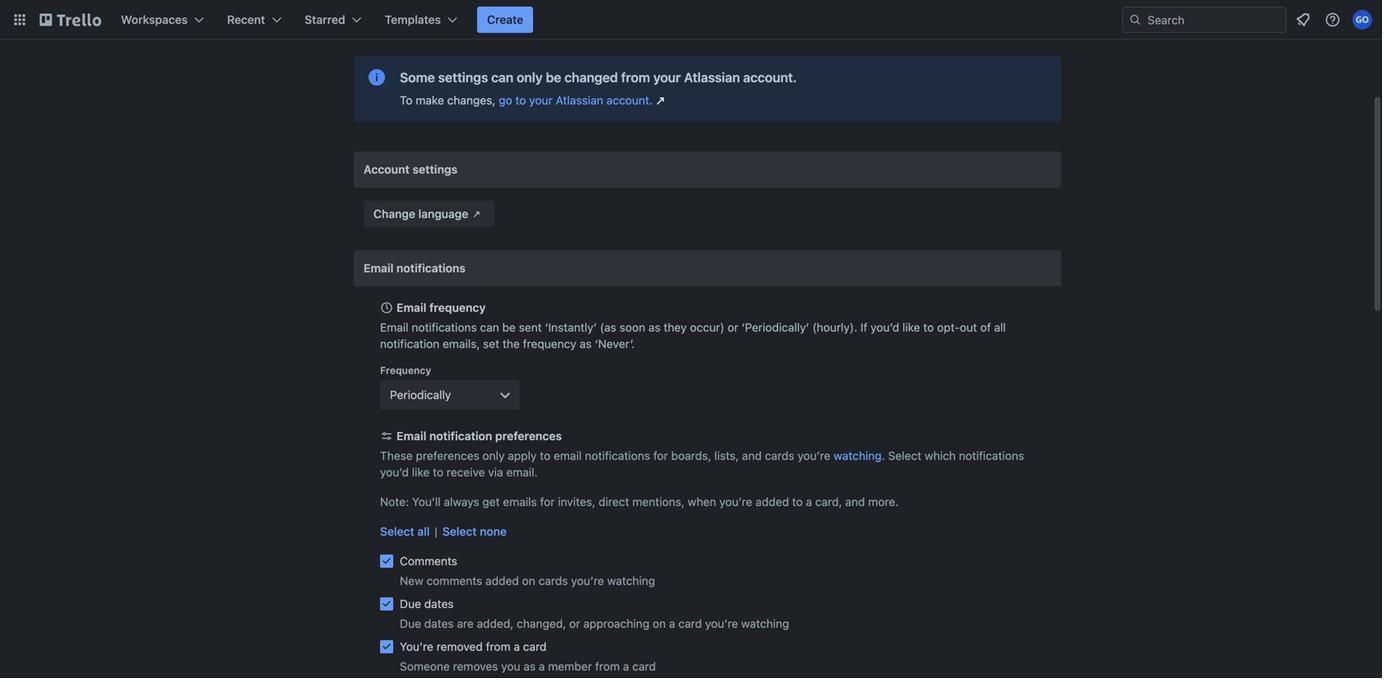 Task type: describe. For each thing, give the bounding box(es) containing it.
new
[[400, 574, 424, 588]]

email notifications
[[364, 261, 466, 275]]

0 vertical spatial watching
[[834, 449, 882, 463]]

you're
[[400, 640, 434, 654]]

0 horizontal spatial cards
[[539, 574, 568, 588]]

via
[[488, 466, 503, 479]]

0 horizontal spatial select
[[380, 525, 415, 538]]

which
[[925, 449, 956, 463]]

to inside . select which notifications you'd like to receive via email.
[[433, 466, 444, 479]]

0 horizontal spatial or
[[570, 617, 581, 631]]

all inside the email notifications can be sent 'instantly' (as soon as they occur) or 'periodically' (hourly). if you'd like to opt-out of all notification emails, set the frequency as 'never'.
[[995, 321, 1007, 334]]

email notifications can be sent 'instantly' (as soon as they occur) or 'periodically' (hourly). if you'd like to opt-out of all notification emails, set the frequency as 'never'.
[[380, 321, 1007, 351]]

direct
[[599, 495, 630, 509]]

a right approaching
[[669, 617, 676, 631]]

email for email notification preferences
[[397, 429, 427, 443]]

|
[[435, 525, 438, 538]]

comments
[[427, 574, 483, 588]]

soon
[[620, 321, 646, 334]]

0 horizontal spatial added
[[486, 574, 519, 588]]

these preferences only apply to email notifications for boards, lists, and cards you're watching
[[380, 449, 882, 463]]

sent
[[519, 321, 542, 334]]

opt-
[[938, 321, 960, 334]]

0 vertical spatial card
[[679, 617, 702, 631]]

. select which notifications you'd like to receive via email.
[[380, 449, 1025, 479]]

some
[[400, 70, 435, 85]]

notification inside the email notifications can be sent 'instantly' (as soon as they occur) or 'periodically' (hourly). if you'd like to opt-out of all notification emails, set the frequency as 'never'.
[[380, 337, 440, 351]]

create
[[487, 13, 524, 26]]

you'd inside the email notifications can be sent 'instantly' (as soon as they occur) or 'periodically' (hourly). if you'd like to opt-out of all notification emails, set the frequency as 'never'.
[[871, 321, 900, 334]]

'instantly'
[[545, 321, 597, 334]]

to
[[400, 93, 413, 107]]

1 vertical spatial notification
[[430, 429, 493, 443]]

settings for account
[[413, 163, 458, 176]]

receive
[[447, 466, 485, 479]]

you're removed from a card
[[400, 640, 547, 654]]

2 vertical spatial watching
[[742, 617, 790, 631]]

emails,
[[443, 337, 480, 351]]

1 horizontal spatial select
[[443, 525, 477, 538]]

frequency inside the email notifications can be sent 'instantly' (as soon as they occur) or 'periodically' (hourly). if you'd like to opt-out of all notification emails, set the frequency as 'never'.
[[523, 337, 577, 351]]

can for settings
[[492, 70, 514, 85]]

starred button
[[295, 7, 372, 33]]

approaching
[[584, 617, 650, 631]]

a down approaching
[[623, 660, 630, 673]]

email for email notifications can be sent 'instantly' (as soon as they occur) or 'periodically' (hourly). if you'd like to opt-out of all notification emails, set the frequency as 'never'.
[[380, 321, 409, 334]]

to inside the email notifications can be sent 'instantly' (as soon as they occur) or 'periodically' (hourly). if you'd like to opt-out of all notification emails, set the frequency as 'never'.
[[924, 321, 935, 334]]

frequency
[[380, 365, 431, 376]]

0 horizontal spatial all
[[418, 525, 430, 538]]

boards,
[[672, 449, 712, 463]]

select inside . select which notifications you'd like to receive via email.
[[889, 449, 922, 463]]

workspaces button
[[111, 7, 214, 33]]

email
[[554, 449, 582, 463]]

if
[[861, 321, 868, 334]]

emails
[[503, 495, 537, 509]]

1 vertical spatial only
[[483, 449, 505, 463]]

someone removes you as a member from a card
[[400, 660, 656, 673]]

a left member
[[539, 660, 545, 673]]

'periodically'
[[742, 321, 810, 334]]

email for email notifications
[[364, 261, 394, 275]]

create button
[[477, 7, 534, 33]]

due dates are added, changed, or approaching on a card you're watching
[[400, 617, 790, 631]]

removed
[[437, 640, 483, 654]]

'never'.
[[595, 337, 635, 351]]

select all button
[[380, 524, 430, 540]]

change language
[[374, 207, 469, 221]]

0 vertical spatial frequency
[[430, 301, 486, 314]]

due for due dates
[[400, 597, 421, 611]]

notifications up email frequency
[[397, 261, 466, 275]]

mentions,
[[633, 495, 685, 509]]

these
[[380, 449, 413, 463]]

1 horizontal spatial for
[[654, 449, 668, 463]]

out
[[960, 321, 978, 334]]

0 horizontal spatial from
[[486, 640, 511, 654]]

(hourly).
[[813, 321, 858, 334]]

due dates
[[400, 597, 454, 611]]

added,
[[477, 617, 514, 631]]

set
[[483, 337, 500, 351]]

email notification preferences
[[397, 429, 562, 443]]

make
[[416, 93, 444, 107]]

0 vertical spatial atlassian
[[684, 70, 740, 85]]

are
[[457, 617, 474, 631]]

notifications up direct
[[585, 449, 651, 463]]

starred
[[305, 13, 345, 26]]

note:
[[380, 495, 409, 509]]

when
[[688, 495, 717, 509]]

recent
[[227, 13, 265, 26]]

watching link
[[834, 449, 882, 463]]

more.
[[869, 495, 899, 509]]

account. inside go to your atlassian account. link
[[607, 93, 653, 107]]

notifications inside the email notifications can be sent 'instantly' (as soon as they occur) or 'periodically' (hourly). if you'd like to opt-out of all notification emails, set the frequency as 'never'.
[[412, 321, 477, 334]]

the
[[503, 337, 520, 351]]

Search field
[[1143, 7, 1287, 32]]

1 horizontal spatial be
[[546, 70, 562, 85]]

you'll
[[412, 495, 441, 509]]

a left "card,"
[[806, 495, 813, 509]]

0 vertical spatial account.
[[744, 70, 797, 85]]

go
[[499, 93, 513, 107]]



Task type: vqa. For each thing, say whether or not it's contained in the screenshot.
1st sm icon from the top of the page
no



Task type: locate. For each thing, give the bounding box(es) containing it.
0 vertical spatial like
[[903, 321, 921, 334]]

email up frequency
[[380, 321, 409, 334]]

you
[[501, 660, 521, 673]]

templates
[[385, 13, 441, 26]]

1 vertical spatial as
[[580, 337, 592, 351]]

settings for some
[[438, 70, 488, 85]]

or
[[728, 321, 739, 334], [570, 617, 581, 631]]

card right approaching
[[679, 617, 702, 631]]

templates button
[[375, 7, 468, 33]]

removes
[[453, 660, 498, 673]]

to left email at the left of page
[[540, 449, 551, 463]]

can up set
[[480, 321, 499, 334]]

0 horizontal spatial be
[[503, 321, 516, 334]]

1 horizontal spatial card
[[633, 660, 656, 673]]

preferences up the apply
[[496, 429, 562, 443]]

2 horizontal spatial as
[[649, 321, 661, 334]]

0 vertical spatial on
[[522, 574, 536, 588]]

can
[[492, 70, 514, 85], [480, 321, 499, 334]]

0 horizontal spatial frequency
[[430, 301, 486, 314]]

member
[[548, 660, 592, 673]]

or inside the email notifications can be sent 'instantly' (as soon as they occur) or 'periodically' (hourly). if you'd like to opt-out of all notification emails, set the frequency as 'never'.
[[728, 321, 739, 334]]

to left receive on the bottom of the page
[[433, 466, 444, 479]]

0 horizontal spatial card
[[523, 640, 547, 654]]

account.
[[744, 70, 797, 85], [607, 93, 653, 107]]

change language link
[[364, 201, 495, 227]]

1 vertical spatial card
[[523, 640, 547, 654]]

you'd inside . select which notifications you'd like to receive via email.
[[380, 466, 409, 479]]

all left |
[[418, 525, 430, 538]]

1 vertical spatial for
[[540, 495, 555, 509]]

2 vertical spatial card
[[633, 660, 656, 673]]

0 vertical spatial preferences
[[496, 429, 562, 443]]

from for changed
[[621, 70, 651, 85]]

1 horizontal spatial as
[[580, 337, 592, 351]]

1 horizontal spatial your
[[654, 70, 681, 85]]

go to your atlassian account.
[[499, 93, 653, 107]]

2 due from the top
[[400, 617, 421, 631]]

and right "card,"
[[846, 495, 866, 509]]

1 vertical spatial you'd
[[380, 466, 409, 479]]

changed
[[565, 70, 618, 85]]

recent button
[[217, 7, 292, 33]]

from right changed
[[621, 70, 651, 85]]

frequency up the emails, at the left
[[430, 301, 486, 314]]

be up the
[[503, 321, 516, 334]]

gary orlando (garyorlando) image
[[1353, 10, 1373, 30]]

only
[[517, 70, 543, 85], [483, 449, 505, 463]]

0 vertical spatial notification
[[380, 337, 440, 351]]

1 horizontal spatial added
[[756, 495, 790, 509]]

for left "boards," on the bottom of the page
[[654, 449, 668, 463]]

to left opt- at the top right of page
[[924, 321, 935, 334]]

1 vertical spatial atlassian
[[556, 93, 604, 107]]

select right |
[[443, 525, 477, 538]]

1 vertical spatial your
[[529, 93, 553, 107]]

0 vertical spatial cards
[[765, 449, 795, 463]]

you're
[[798, 449, 831, 463], [720, 495, 753, 509], [571, 574, 604, 588], [706, 617, 739, 631]]

open information menu image
[[1325, 12, 1342, 28]]

a up you
[[514, 640, 520, 654]]

be up go to your atlassian account.
[[546, 70, 562, 85]]

0 horizontal spatial for
[[540, 495, 555, 509]]

1 dates from the top
[[424, 597, 454, 611]]

primary element
[[0, 0, 1383, 40]]

email down email notifications
[[397, 301, 427, 314]]

select
[[889, 449, 922, 463], [380, 525, 415, 538], [443, 525, 477, 538]]

card
[[679, 617, 702, 631], [523, 640, 547, 654], [633, 660, 656, 673]]

0 vertical spatial added
[[756, 495, 790, 509]]

1 vertical spatial frequency
[[523, 337, 577, 351]]

or right changed,
[[570, 617, 581, 631]]

2 vertical spatial as
[[524, 660, 536, 673]]

notifications inside . select which notifications you'd like to receive via email.
[[959, 449, 1025, 463]]

changed,
[[517, 617, 566, 631]]

0 vertical spatial all
[[995, 321, 1007, 334]]

1 vertical spatial on
[[653, 617, 666, 631]]

.
[[882, 449, 886, 463]]

1 vertical spatial dates
[[424, 617, 454, 631]]

lists,
[[715, 449, 739, 463]]

1 vertical spatial account.
[[607, 93, 653, 107]]

can inside the email notifications can be sent 'instantly' (as soon as they occur) or 'periodically' (hourly). if you'd like to opt-out of all notification emails, set the frequency as 'never'.
[[480, 321, 499, 334]]

you'd down these
[[380, 466, 409, 479]]

due down the new
[[400, 597, 421, 611]]

0 horizontal spatial atlassian
[[556, 93, 604, 107]]

dates
[[424, 597, 454, 611], [424, 617, 454, 631]]

1 vertical spatial added
[[486, 574, 519, 588]]

1 vertical spatial be
[[503, 321, 516, 334]]

1 horizontal spatial watching
[[742, 617, 790, 631]]

your down primary element
[[654, 70, 681, 85]]

on right approaching
[[653, 617, 666, 631]]

frequency
[[430, 301, 486, 314], [523, 337, 577, 351]]

like down these
[[412, 466, 430, 479]]

1 horizontal spatial you'd
[[871, 321, 900, 334]]

0 vertical spatial you'd
[[871, 321, 900, 334]]

1 due from the top
[[400, 597, 421, 611]]

dates down comments at the left of page
[[424, 597, 454, 611]]

1 horizontal spatial account.
[[744, 70, 797, 85]]

0 vertical spatial or
[[728, 321, 739, 334]]

your right go
[[529, 93, 553, 107]]

1 horizontal spatial only
[[517, 70, 543, 85]]

of
[[981, 321, 992, 334]]

be
[[546, 70, 562, 85], [503, 321, 516, 334]]

0 vertical spatial settings
[[438, 70, 488, 85]]

1 horizontal spatial all
[[995, 321, 1007, 334]]

only up via at the left bottom
[[483, 449, 505, 463]]

settings up "changes," at the left of the page
[[438, 70, 488, 85]]

2 vertical spatial from
[[595, 660, 620, 673]]

added up added,
[[486, 574, 519, 588]]

email.
[[507, 466, 538, 479]]

email inside the email notifications can be sent 'instantly' (as soon as they occur) or 'periodically' (hourly). if you'd like to opt-out of all notification emails, set the frequency as 'never'.
[[380, 321, 409, 334]]

0 vertical spatial your
[[654, 70, 681, 85]]

1 horizontal spatial or
[[728, 321, 739, 334]]

0 horizontal spatial watching
[[608, 574, 656, 588]]

to make changes,
[[400, 93, 499, 107]]

0 horizontal spatial your
[[529, 93, 553, 107]]

you'd right if
[[871, 321, 900, 334]]

1 horizontal spatial cards
[[765, 449, 795, 463]]

note: you'll always get emails for invites, direct mentions, when you're added to a card, and more.
[[380, 495, 899, 509]]

1 horizontal spatial preferences
[[496, 429, 562, 443]]

1 vertical spatial cards
[[539, 574, 568, 588]]

1 vertical spatial like
[[412, 466, 430, 479]]

occur)
[[690, 321, 725, 334]]

only up go to your atlassian account.
[[517, 70, 543, 85]]

0 horizontal spatial you'd
[[380, 466, 409, 479]]

notification up frequency
[[380, 337, 440, 351]]

1 vertical spatial and
[[846, 495, 866, 509]]

all right of
[[995, 321, 1007, 334]]

dates for due dates are added, changed, or approaching on a card you're watching
[[424, 617, 454, 631]]

like inside . select which notifications you'd like to receive via email.
[[412, 466, 430, 479]]

2 horizontal spatial watching
[[834, 449, 882, 463]]

0 horizontal spatial preferences
[[416, 449, 480, 463]]

account
[[364, 163, 410, 176]]

select right .
[[889, 449, 922, 463]]

preferences up receive on the bottom of the page
[[416, 449, 480, 463]]

for right emails
[[540, 495, 555, 509]]

can for notifications
[[480, 321, 499, 334]]

they
[[664, 321, 687, 334]]

2 horizontal spatial from
[[621, 70, 651, 85]]

2 dates from the top
[[424, 617, 454, 631]]

for
[[654, 449, 668, 463], [540, 495, 555, 509]]

frequency down sent
[[523, 337, 577, 351]]

due
[[400, 597, 421, 611], [400, 617, 421, 631]]

1 horizontal spatial like
[[903, 321, 921, 334]]

get
[[483, 495, 500, 509]]

from for member
[[595, 660, 620, 673]]

from right member
[[595, 660, 620, 673]]

1 horizontal spatial and
[[846, 495, 866, 509]]

0 horizontal spatial on
[[522, 574, 536, 588]]

workspaces
[[121, 13, 188, 26]]

0 vertical spatial can
[[492, 70, 514, 85]]

as
[[649, 321, 661, 334], [580, 337, 592, 351], [524, 660, 536, 673]]

0 vertical spatial be
[[546, 70, 562, 85]]

go to your atlassian account. link
[[499, 92, 669, 109]]

as left "they"
[[649, 321, 661, 334]]

new comments added on cards you're watching
[[400, 574, 656, 588]]

card up someone removes you as a member from a card
[[523, 640, 547, 654]]

due for due dates are added, changed, or approaching on a card you're watching
[[400, 617, 421, 631]]

as right you
[[524, 660, 536, 673]]

change
[[374, 207, 416, 221]]

notifications right the which on the right bottom
[[959, 449, 1025, 463]]

0 vertical spatial due
[[400, 597, 421, 611]]

on
[[522, 574, 536, 588], [653, 617, 666, 631]]

notifications
[[397, 261, 466, 275], [412, 321, 477, 334], [585, 449, 651, 463], [959, 449, 1025, 463]]

0 vertical spatial as
[[649, 321, 661, 334]]

card,
[[816, 495, 843, 509]]

atlassian
[[684, 70, 740, 85], [556, 93, 604, 107]]

1 vertical spatial or
[[570, 617, 581, 631]]

notification
[[380, 337, 440, 351], [430, 429, 493, 443]]

0 vertical spatial and
[[742, 449, 762, 463]]

notifications down email frequency
[[412, 321, 477, 334]]

0 horizontal spatial only
[[483, 449, 505, 463]]

1 horizontal spatial from
[[595, 660, 620, 673]]

changes,
[[447, 93, 496, 107]]

1 vertical spatial all
[[418, 525, 430, 538]]

apply
[[508, 449, 537, 463]]

to right go
[[516, 93, 526, 107]]

can up go
[[492, 70, 514, 85]]

email down change on the left top
[[364, 261, 394, 275]]

added left "card,"
[[756, 495, 790, 509]]

on up changed,
[[522, 574, 536, 588]]

1 vertical spatial preferences
[[416, 449, 480, 463]]

email for email frequency
[[397, 301, 427, 314]]

dates down due dates
[[424, 617, 454, 631]]

from
[[621, 70, 651, 85], [486, 640, 511, 654], [595, 660, 620, 673]]

watching
[[834, 449, 882, 463], [608, 574, 656, 588], [742, 617, 790, 631]]

and
[[742, 449, 762, 463], [846, 495, 866, 509]]

0 vertical spatial only
[[517, 70, 543, 85]]

cards up changed,
[[539, 574, 568, 588]]

1 horizontal spatial on
[[653, 617, 666, 631]]

0 vertical spatial from
[[621, 70, 651, 85]]

from down added,
[[486, 640, 511, 654]]

1 vertical spatial due
[[400, 617, 421, 631]]

periodically
[[390, 388, 451, 402]]

sm image
[[469, 206, 485, 222]]

email frequency
[[397, 301, 486, 314]]

0 notifications image
[[1294, 10, 1314, 30]]

1 horizontal spatial atlassian
[[684, 70, 740, 85]]

always
[[444, 495, 480, 509]]

email up these
[[397, 429, 427, 443]]

cards right lists,
[[765, 449, 795, 463]]

some settings can only be changed from your atlassian account.
[[400, 70, 797, 85]]

(as
[[600, 321, 617, 334]]

you'd
[[871, 321, 900, 334], [380, 466, 409, 479]]

settings up change language link
[[413, 163, 458, 176]]

comments
[[400, 554, 458, 568]]

0 horizontal spatial and
[[742, 449, 762, 463]]

preferences
[[496, 429, 562, 443], [416, 449, 480, 463]]

card down approaching
[[633, 660, 656, 673]]

notification up receive on the bottom of the page
[[430, 429, 493, 443]]

back to home image
[[40, 7, 101, 33]]

atlassian down changed
[[556, 93, 604, 107]]

2 horizontal spatial card
[[679, 617, 702, 631]]

1 vertical spatial can
[[480, 321, 499, 334]]

account settings
[[364, 163, 458, 176]]

1 vertical spatial from
[[486, 640, 511, 654]]

be inside the email notifications can be sent 'instantly' (as soon as they occur) or 'periodically' (hourly). if you'd like to opt-out of all notification emails, set the frequency as 'never'.
[[503, 321, 516, 334]]

like left opt- at the top right of page
[[903, 321, 921, 334]]

dates for due dates
[[424, 597, 454, 611]]

2 horizontal spatial select
[[889, 449, 922, 463]]

0 horizontal spatial account.
[[607, 93, 653, 107]]

someone
[[400, 660, 450, 673]]

0 vertical spatial for
[[654, 449, 668, 463]]

select down note:
[[380, 525, 415, 538]]

like inside the email notifications can be sent 'instantly' (as soon as they occur) or 'periodically' (hourly). if you'd like to opt-out of all notification emails, set the frequency as 'never'.
[[903, 321, 921, 334]]

0 horizontal spatial as
[[524, 660, 536, 673]]

1 vertical spatial settings
[[413, 163, 458, 176]]

to left "card,"
[[793, 495, 803, 509]]

invites,
[[558, 495, 596, 509]]

language
[[419, 207, 469, 221]]

0 vertical spatial dates
[[424, 597, 454, 611]]

atlassian down primary element
[[684, 70, 740, 85]]

as down 'instantly'
[[580, 337, 592, 351]]

select none button
[[443, 524, 507, 540]]

select all | select none
[[380, 525, 507, 538]]

1 horizontal spatial frequency
[[523, 337, 577, 351]]

1 vertical spatial watching
[[608, 574, 656, 588]]

a
[[806, 495, 813, 509], [669, 617, 676, 631], [514, 640, 520, 654], [539, 660, 545, 673], [623, 660, 630, 673]]

search image
[[1129, 13, 1143, 26]]

0 horizontal spatial like
[[412, 466, 430, 479]]

and right lists,
[[742, 449, 762, 463]]

none
[[480, 525, 507, 538]]

due up you're
[[400, 617, 421, 631]]

or right occur) on the top
[[728, 321, 739, 334]]



